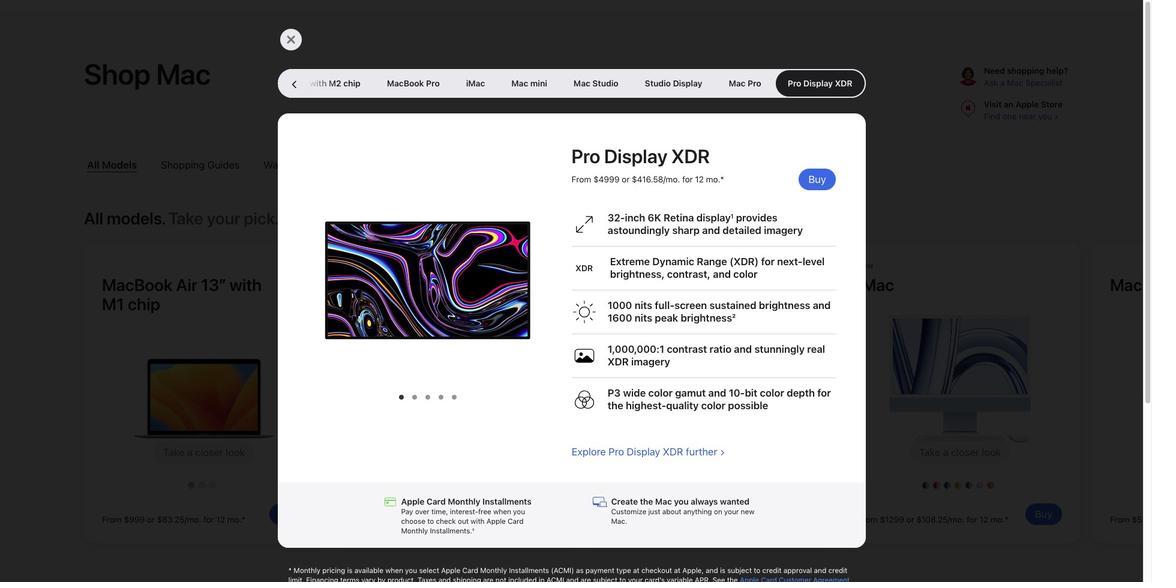 Task type: describe. For each thing, give the bounding box(es) containing it.
from $4999 or $416.58 /mo. for 12 mo. *
[[572, 175, 724, 184]]

imagery inside 1,000,000:1 contrast ratio and stunningly real xdr imagery
[[631, 356, 670, 368]]

32-inch 6k retina display 1
[[608, 212, 734, 224]]

or right $1299
[[907, 515, 915, 525]]

1 horizontal spatial brightness
[[759, 300, 811, 312]]

or for from $1599 or $133.25 /mo. for 12 mo. *
[[655, 515, 663, 525]]

color down "gamut"
[[701, 400, 726, 412]]

space gray image for macbook air 13" and 15" with m2 chip
[[435, 482, 442, 489]]

mo. for from $1599 or $133.25 /mo. for 12 mo. *
[[739, 515, 753, 525]]

the inside p3 wide color gamut and 10-bit color depth for the highest-quality color possible
[[608, 400, 623, 412]]

vary
[[361, 576, 376, 582]]

extreme dynamic range (xdr) for next-level brightness, contrast, and color
[[610, 256, 825, 280]]

(acmi)
[[551, 567, 574, 575]]

imac inside all models list
[[858, 275, 895, 295]]

color right bit
[[760, 387, 784, 399]]

buy for from $4999 or $416.58 /mo. for 12 mo. *
[[809, 173, 826, 185]]

12 for from $1599 or $133.25 /mo. for 12 mo. *
[[728, 515, 737, 525]]

time,
[[432, 508, 448, 516]]

always
[[691, 497, 718, 507]]

12 up ◊
[[471, 515, 480, 525]]

mac inside need shopping help? ask a mac specialist
[[1007, 78, 1024, 88]]

ways to save
[[264, 159, 325, 171]]

your inside * monthly pricing is available when you select apple card monthly installments (acmi) as payment type at checkout at apple, and is subject to credit approval and credit limit. financing terms vary by product. taxes and shipping are not included in acmi and are subject to your card's variable apr. see the
[[628, 576, 643, 582]]

$133.25
[[665, 515, 696, 525]]

you inside create the mac you always wanted customize just about anything on your new mac.
[[674, 497, 689, 507]]

chip
[[418, 294, 450, 315]]

from $1299
[[858, 515, 905, 525]]

for inside extreme dynamic range (xdr) for next-level brightness, contrast, and color
[[761, 256, 775, 268]]

24-inch imac available colors: list
[[840, 468, 1080, 489]]

quality
[[666, 400, 699, 412]]

monthly up limit.
[[294, 567, 321, 575]]

to down type
[[620, 576, 626, 582]]

detailed
[[723, 224, 762, 237]]

shopping guides
[[161, 159, 240, 171]]

select
[[419, 567, 439, 575]]

create the mac you always wanted customize just about anything on your new mac.
[[611, 497, 755, 526]]

1,000,000:1 contrast ratio and stunningly real xdr imagery
[[608, 343, 825, 368]]

ask a mac specialist link
[[984, 78, 1063, 88]]

/mo. up installments.
[[439, 515, 456, 525]]

to inside apple card monthly installments pay over time, interest-free when you choose to check out with apple card monthly installments.
[[427, 517, 434, 526]]

installments inside * monthly pricing is available when you select apple card monthly installments (acmi) as payment type at checkout at apple, and is subject to credit approval and credit limit. financing terms vary by product. taxes and shipping are not included in acmi and are subject to your card's variable apr. see the
[[509, 567, 549, 575]]

apple inside * monthly pricing is available when you select apple card monthly installments (acmi) as payment type at checkout at apple, and is subject to credit approval and credit limit. financing terms vary by product. taxes and shipping are not included in acmi and are subject to your card's variable apr. see the
[[441, 567, 461, 575]]

installments inside apple card monthly installments pay over time, interest-free when you choose to check out with apple card monthly installments.
[[483, 497, 532, 507]]

mac pro
[[729, 79, 762, 88]]

1 credit from the left
[[763, 567, 782, 575]]

2 is from the left
[[720, 567, 726, 575]]

macbook pro 14" and&nbsp;16"
<br /> available colors: list
[[588, 468, 828, 489]]

limit.
[[288, 576, 304, 582]]

from for $1599
[[606, 515, 626, 525]]

midnight image
[[445, 482, 453, 489]]

from left $599
[[1110, 515, 1130, 525]]

12 for from $999 or $83.25 /mo. for 12 mo. *
[[216, 515, 225, 525]]

shopping
[[161, 159, 205, 171]]

2 are from the left
[[581, 576, 591, 582]]

provides
[[736, 212, 778, 224]]

acmi
[[547, 576, 564, 582]]

all models link
[[87, 159, 137, 173]]

mac m
[[1110, 275, 1153, 295]]

$599
[[1132, 515, 1153, 525]]

screen
[[675, 300, 707, 312]]

all models list
[[0, 237, 1153, 567]]

macbook for macbook air 13" with m1 chip
[[102, 275, 173, 295]]

2 credit from the left
[[829, 567, 848, 575]]

pay
[[401, 508, 413, 516]]

starlight image
[[456, 482, 463, 489]]

tab list containing macbook air with m2 chip
[[99, 69, 866, 98]]

shop
[[84, 57, 151, 92]]

mini
[[531, 79, 547, 88]]

orange image
[[987, 482, 995, 489]]

mo. for from $999 or $83.25 /mo. for 12 mo. *
[[227, 515, 242, 525]]

close image
[[285, 34, 297, 46]]

ways to save link
[[264, 159, 325, 172]]

1 are from the left
[[483, 576, 494, 582]]

buy link for from $4999 or $416.58 /mo. for 12 mo. *
[[799, 169, 836, 190]]

or left the over
[[403, 515, 411, 525]]

sharp
[[672, 224, 700, 237]]

$999
[[124, 515, 145, 525]]

type
[[617, 567, 631, 575]]

and inside 1,000,000:1 contrast ratio and stunningly real xdr imagery
[[734, 343, 752, 355]]

space gray image for macbook air 13" with m1 chip
[[188, 482, 195, 489]]

mac studio button
[[561, 69, 632, 98]]

you inside visit an apple store find one near you
[[1039, 112, 1053, 121]]

the mac experience
[[539, 159, 633, 171]]

to left approval
[[754, 567, 761, 575]]

wanted
[[720, 497, 750, 507]]

studio display button
[[632, 69, 716, 98]]

in
[[539, 576, 545, 582]]

variable
[[667, 576, 693, 582]]

$1099 or $91.58 /mo. for 12 mo. *
[[376, 515, 500, 525]]

0 vertical spatial subject
[[728, 567, 752, 575]]

apple card
[[401, 497, 446, 507]]

mac mini list
[[1092, 475, 1153, 489]]

installments.
[[430, 527, 472, 535]]

/mo. down yellow icon
[[948, 515, 965, 525]]

14"
[[709, 275, 735, 295]]

display inside button
[[804, 79, 833, 88]]

$1299
[[880, 515, 905, 525]]

from left $1299
[[858, 515, 878, 525]]

0 horizontal spatial subject
[[593, 576, 618, 582]]

and up see
[[706, 567, 718, 575]]

$1599
[[628, 515, 653, 525]]

with inside macbook air 13" and 15" with m2 chip
[[354, 294, 386, 315]]

range
[[697, 256, 727, 268]]

from $1599 or $133.25 /mo. for 12 mo. *
[[606, 515, 757, 525]]

new for imac
[[858, 262, 874, 270]]

real
[[807, 343, 825, 355]]

2 nits from the top
[[635, 312, 652, 324]]

2 silver image from the left
[[467, 482, 474, 489]]

macbook for macbook pro
[[387, 79, 424, 88]]

and inside 1000 nits full-screen sustained brightness and 1600 nits peak brightness
[[813, 300, 831, 312]]

mac mini
[[512, 79, 547, 88]]

with inside apple card monthly installments pay over time, interest-free when you choose to check out with apple card monthly installments.
[[471, 517, 485, 526]]

apple inside apple card monthly installments pay over time, interest-free when you choose to check out with apple card monthly installments.
[[487, 517, 506, 526]]

$91.58
[[413, 515, 439, 525]]

display
[[697, 212, 731, 224]]

payment
[[586, 567, 615, 575]]

for down wanted
[[715, 515, 726, 525]]

xdr inside 1,000,000:1 contrast ratio and stunningly real xdr imagery
[[608, 356, 629, 368]]

mac studio
[[574, 79, 619, 88]]

explore pro display xdr further
[[572, 446, 718, 458]]

from $599
[[1110, 515, 1153, 525]]

peak
[[655, 312, 678, 324]]

the mac experience link
[[539, 159, 633, 172]]

blue image
[[923, 482, 930, 489]]

mac.
[[611, 517, 628, 526]]

macbook air 13" with m1&nbsp;chip available colors: list
[[84, 468, 324, 489]]

12 down silver icon
[[980, 515, 989, 525]]

shop mac
[[84, 57, 211, 92]]

financing image
[[383, 495, 398, 510]]

pro display xdr dialog
[[99, 0, 1153, 582]]

imagery inside provides astoundingly sharp and detailed imagery
[[764, 224, 803, 237]]

as
[[576, 567, 584, 575]]

or for from $999 or $83.25 /mo. for 12 mo. *
[[147, 515, 155, 525]]

save
[[303, 159, 325, 171]]

macbook air 13" with m1 chip
[[102, 275, 262, 315]]

apple,
[[683, 567, 704, 575]]

all models. take your pick.
[[84, 208, 279, 229]]

mac inside create the mac you always wanted customize just about anything on your new mac.
[[655, 497, 672, 507]]

the inside * monthly pricing is available when you select apple card monthly installments (acmi) as payment type at checkout at apple, and is subject to credit approval and credit limit. financing terms vary by product. taxes and shipping are not included in acmi and are subject to your card's variable apr. see the
[[727, 576, 738, 582]]

2 at from the left
[[674, 567, 681, 575]]

pro display xdr button
[[775, 69, 866, 98]]

and inside extreme dynamic range (xdr) for next-level brightness, contrast, and color
[[713, 268, 731, 280]]

color inside extreme dynamic range (xdr) for next-level brightness, contrast, and color
[[734, 268, 758, 280]]

list containing all models
[[84, 156, 654, 175]]

visit
[[984, 100, 1002, 109]]

front view of the high-contrast 6k retina display. image
[[318, 181, 537, 381]]

pro inside 'new macbook pro 14" and 16"'
[[680, 275, 706, 295]]

dynamic
[[653, 256, 694, 268]]

interest-
[[450, 508, 478, 516]]

guides
[[207, 159, 240, 171]]

space gray image inside macbook pro 14" and&nbsp;16"
<br /> available colors: list
[[692, 482, 699, 489]]

apple inside visit an apple store find one near you
[[1016, 100, 1039, 109]]

buy link for $1099 or $91.58 /mo. for 12 mo. *
[[522, 504, 558, 525]]

and right approval
[[814, 567, 827, 575]]

to inside "link"
[[291, 159, 300, 171]]

mac inside button
[[574, 79, 591, 88]]

mac pro button
[[716, 69, 775, 98]]



Task type: vqa. For each thing, say whether or not it's contained in the screenshot.
the M1 chip
yes



Task type: locate. For each thing, give the bounding box(es) containing it.
card inside * monthly pricing is available when you select apple card monthly installments (acmi) as payment type at checkout at apple, and is subject to credit approval and credit limit. financing terms vary by product. taxes and shipping are not included in acmi and are subject to your card's variable apr. see the
[[462, 567, 478, 575]]

apple up shipping
[[441, 567, 461, 575]]

pink image
[[933, 482, 941, 489]]

checkout
[[642, 567, 672, 575]]

air inside macbook air 13" with m1 chip
[[176, 275, 197, 295]]

3 silver image from the left
[[703, 482, 710, 489]]

contrast,
[[667, 268, 711, 280]]

mac
[[156, 57, 211, 92], [1007, 78, 1024, 88], [512, 79, 528, 88], [574, 79, 591, 88], [729, 79, 746, 88], [559, 159, 579, 171], [1110, 275, 1143, 295], [655, 497, 672, 507]]

brightness,
[[610, 268, 665, 280]]

12
[[695, 175, 704, 184], [216, 515, 225, 525], [471, 515, 480, 525], [728, 515, 737, 525], [980, 515, 989, 525]]

air right m1 chip
[[176, 275, 197, 295]]

card up shipping
[[462, 567, 478, 575]]

for
[[682, 175, 693, 184], [761, 256, 775, 268], [818, 387, 831, 399], [203, 515, 214, 525], [458, 515, 469, 525], [715, 515, 726, 525], [967, 515, 978, 525]]

air right m2
[[428, 275, 450, 295]]

0 horizontal spatial at
[[633, 567, 640, 575]]

for down green icon
[[967, 515, 978, 525]]

0 horizontal spatial new
[[606, 262, 622, 270]]

1 horizontal spatial apple
[[487, 517, 506, 526]]

/mo. for from $999 or $83.25 /mo. for 12 mo. *
[[185, 515, 201, 525]]

credit
[[763, 567, 782, 575], [829, 567, 848, 575]]

imac inside button
[[466, 79, 485, 88]]

card inside apple card monthly installments pay over time, interest-free when you choose to check out with apple card monthly installments.
[[508, 517, 524, 526]]

2 horizontal spatial space gray image
[[692, 482, 699, 489]]

studio inside button
[[593, 79, 619, 88]]

macbook inside macbook air 13" with m1 chip
[[102, 275, 173, 295]]

new
[[606, 262, 622, 270], [858, 262, 874, 270]]

or
[[622, 175, 630, 184], [147, 515, 155, 525], [403, 515, 411, 525], [655, 515, 663, 525], [907, 515, 915, 525]]

from left the $999
[[102, 515, 122, 525]]

imagery down 1,000,000:1
[[631, 356, 670, 368]]

1 13" from the left
[[201, 275, 226, 295]]

you down store
[[1039, 112, 1053, 121]]

12 inside pro display xdr dialog
[[695, 175, 704, 184]]

mo. inside pro display xdr dialog
[[706, 175, 721, 184]]

12 up display
[[695, 175, 704, 184]]

choose
[[401, 517, 426, 526]]

or for from $4999 or $416.58 /mo. for 12 mo. *
[[622, 175, 630, 184]]

ratio
[[710, 343, 732, 355]]

monthly up the 'not' in the bottom left of the page
[[480, 567, 507, 575]]

all models
[[87, 159, 137, 171]]

1 vertical spatial card
[[462, 567, 478, 575]]

new inside new imac
[[858, 262, 874, 270]]

buy inside pro display xdr dialog
[[809, 173, 826, 185]]

0 horizontal spatial when
[[385, 567, 403, 575]]

silver image right starlight image
[[467, 482, 474, 489]]

air for m2 chip
[[296, 79, 307, 88]]

and right taxes on the bottom left
[[439, 576, 451, 582]]

0 horizontal spatial imagery
[[631, 356, 670, 368]]

13" inside macbook air 13" and 15" with m2 chip
[[453, 275, 478, 295]]

1 horizontal spatial when
[[494, 508, 511, 516]]

monthly down choose
[[401, 527, 428, 535]]

air for with
[[176, 275, 197, 295]]

find
[[984, 112, 1001, 121]]

0 vertical spatial card
[[508, 517, 524, 526]]

from for $999
[[102, 515, 122, 525]]

xdr inside button
[[835, 79, 853, 88]]

need
[[984, 66, 1005, 76]]

/mo. for from $1599 or $133.25 /mo. for 12 mo. *
[[696, 515, 713, 525]]

mo. down wanted
[[739, 515, 753, 525]]

1 horizontal spatial imagery
[[764, 224, 803, 237]]

0 horizontal spatial the
[[608, 400, 623, 412]]

all left models
[[87, 159, 99, 171]]

13" for and
[[453, 275, 478, 295]]

air
[[296, 79, 307, 88], [176, 275, 197, 295], [428, 275, 450, 295]]

0 vertical spatial pro display xdr
[[788, 79, 853, 88]]

check
[[436, 517, 456, 526]]

1 horizontal spatial your
[[628, 576, 643, 582]]

and up real
[[813, 300, 831, 312]]

space gray image up the always
[[692, 482, 699, 489]]

for right depth
[[818, 387, 831, 399]]

and right ratio in the right of the page
[[734, 343, 752, 355]]

ways
[[264, 159, 288, 171]]

0 horizontal spatial pro display xdr
[[572, 145, 710, 168]]

1 horizontal spatial imac
[[858, 275, 895, 295]]

and left the 10-
[[709, 387, 726, 399]]

new right the level
[[858, 262, 874, 270]]

2 13" from the left
[[453, 275, 478, 295]]

with inside macbook air 13" with m1 chip
[[230, 275, 262, 295]]

at right type
[[633, 567, 640, 575]]

pro display xdr inside button
[[788, 79, 853, 88]]

near
[[1019, 112, 1036, 121]]

0 horizontal spatial space gray image
[[188, 482, 195, 489]]

new inside 'new macbook pro 14" and 16"'
[[606, 262, 622, 270]]

0 horizontal spatial is
[[347, 567, 353, 575]]

* inside * monthly pricing is available when you select apple card monthly installments (acmi) as payment type at checkout at apple, and is subject to credit approval and credit limit. financing terms vary by product. taxes and shipping are not included in acmi and are subject to your card's variable apr. see the
[[288, 567, 292, 575]]

12 for from $4999 or $416.58 /mo. for 12 mo. *
[[695, 175, 704, 184]]

0 vertical spatial the
[[608, 400, 623, 412]]

installments up included
[[509, 567, 549, 575]]

2 vertical spatial the
[[727, 576, 738, 582]]

credit right approval
[[829, 567, 848, 575]]

and inside macbook air 13" and 15" with m2 chip
[[482, 275, 510, 295]]

credit left approval
[[763, 567, 782, 575]]

installments up free
[[483, 497, 532, 507]]

space black image
[[714, 482, 721, 489]]

apple down free
[[487, 517, 506, 526]]

and left the 15"
[[482, 275, 510, 295]]

2 space gray image from the left
[[435, 482, 442, 489]]

0 horizontal spatial silver image
[[209, 482, 217, 489]]

pro display xdr tab list
[[395, 395, 461, 400]]

a
[[1001, 78, 1005, 88]]

bit
[[745, 387, 758, 399]]

monthly
[[448, 497, 480, 507], [401, 527, 428, 535], [294, 567, 321, 575], [480, 567, 507, 575]]

1 studio from the left
[[593, 79, 619, 88]]

1 silver image from the left
[[209, 482, 217, 489]]

your down wanted
[[724, 508, 739, 516]]

or $108.25 /mo. for 12 mo. *
[[907, 515, 1009, 525]]

silver image left 'space black' icon
[[703, 482, 710, 489]]

display inside 'button'
[[673, 79, 703, 88]]

new imac
[[858, 262, 895, 295]]

one
[[1003, 112, 1017, 121]]

macbook air 13" and 15" with m2 chip available colors: list
[[336, 468, 576, 489]]

you right free
[[513, 508, 525, 516]]

brightness down the and 16"
[[759, 300, 811, 312]]

macbook for macbook air with m2 chip
[[257, 79, 294, 88]]

1,000,000:1
[[608, 343, 665, 355]]

with inside the macbook air with m2 chip button
[[310, 79, 327, 88]]

gallery group
[[308, 166, 1153, 406]]

your inside create the mac you always wanted customize just about anything on your new mac.
[[724, 508, 739, 516]]

and inside p3 wide color gamut and 10-bit color depth for the highest-quality color possible
[[709, 387, 726, 399]]

mo. for from $4999 or $416.58 /mo. for 12 mo. *
[[706, 175, 721, 184]]

experience
[[582, 159, 633, 171]]

all
[[87, 159, 99, 171], [84, 208, 103, 229]]

1 vertical spatial pro display xdr
[[572, 145, 710, 168]]

mac mini button
[[498, 69, 561, 98]]

1 horizontal spatial space gray image
[[435, 482, 442, 489]]

all for all models. take your pick.
[[84, 208, 103, 229]]

0 horizontal spatial credit
[[763, 567, 782, 575]]

1 vertical spatial apple
[[487, 517, 506, 526]]

1 horizontal spatial studio
[[645, 79, 671, 88]]

0 horizontal spatial apple
[[441, 567, 461, 575]]

6k
[[648, 212, 661, 224]]

1 horizontal spatial silver image
[[467, 482, 474, 489]]

$83.25
[[157, 515, 185, 525]]

highest-
[[626, 400, 666, 412]]

next-
[[777, 256, 803, 268]]

1 horizontal spatial the
[[640, 497, 653, 507]]

1 horizontal spatial air
[[296, 79, 307, 88]]

/mo. down gold image
[[185, 515, 201, 525]]

is up terms
[[347, 567, 353, 575]]

1 horizontal spatial at
[[674, 567, 681, 575]]

for up retina
[[682, 175, 693, 184]]

studio inside 'button'
[[645, 79, 671, 88]]

nits left full-
[[635, 300, 652, 312]]

air left m2 chip
[[296, 79, 307, 88]]

the right see
[[727, 576, 738, 582]]

space gray image
[[188, 482, 195, 489], [435, 482, 442, 489], [692, 482, 699, 489]]

1 new from the left
[[606, 262, 622, 270]]

0 horizontal spatial card
[[462, 567, 478, 575]]

or inside pro display xdr dialog
[[622, 175, 630, 184]]

purple image
[[944, 482, 951, 489]]

1 vertical spatial your
[[724, 508, 739, 516]]

when inside apple card monthly installments pay over time, interest-free when you choose to check out with apple card monthly installments.
[[494, 508, 511, 516]]

0 horizontal spatial brightness
[[681, 312, 732, 324]]

1 horizontal spatial new
[[858, 262, 874, 270]]

13" for with
[[201, 275, 226, 295]]

to left save
[[291, 159, 300, 171]]

apple up near
[[1016, 100, 1039, 109]]

the inside create the mac you always wanted customize just about anything on your new mac.
[[640, 497, 653, 507]]

3 space gray image from the left
[[692, 482, 699, 489]]

subject down payment
[[593, 576, 618, 582]]

m
[[1146, 275, 1153, 295]]

level
[[803, 256, 825, 268]]

0 vertical spatial brightness
[[759, 300, 811, 312]]

1 horizontal spatial subject
[[728, 567, 752, 575]]

silver image inside macbook pro 14" and&nbsp;16"
<br /> available colors: list
[[703, 482, 710, 489]]

space gray image inside macbook air 13" and 15" with m2 chip available colors: list
[[435, 482, 442, 489]]

monthly up interest-
[[448, 497, 480, 507]]

macbook for macbook air 13" and 15" with m2 chip
[[354, 275, 425, 295]]

possible
[[728, 400, 768, 412]]

1 is from the left
[[347, 567, 353, 575]]

astoundingly
[[608, 224, 670, 237]]

for left next-
[[761, 256, 775, 268]]

card right out
[[508, 517, 524, 526]]

mo. right out
[[482, 515, 496, 525]]

gold image
[[199, 482, 206, 489]]

air inside button
[[296, 79, 307, 88]]

the down p3
[[608, 400, 623, 412]]

and
[[702, 224, 720, 237], [713, 268, 731, 280], [482, 275, 510, 295], [813, 300, 831, 312], [734, 343, 752, 355], [709, 387, 726, 399], [706, 567, 718, 575], [814, 567, 827, 575], [439, 576, 451, 582], [566, 576, 579, 582]]

buy link for from $999 or $83.25 /mo. for 12 mo. *
[[269, 504, 306, 525]]

studio
[[593, 79, 619, 88], [645, 79, 671, 88]]

shopping guides link
[[161, 159, 240, 172]]

10-
[[729, 387, 745, 399]]

0 horizontal spatial are
[[483, 576, 494, 582]]

all left the models.
[[84, 208, 103, 229]]

12 down macbook air 13" with m1&nbsp;chip available colors: list
[[216, 515, 225, 525]]

1 space gray image from the left
[[188, 482, 195, 489]]

financing
[[306, 576, 338, 582]]

2 horizontal spatial the
[[727, 576, 738, 582]]

or right '$4999'
[[622, 175, 630, 184]]

color down (xdr)
[[734, 268, 758, 280]]

retina
[[664, 212, 694, 224]]

0 horizontal spatial 13"
[[201, 275, 226, 295]]

32-
[[608, 212, 625, 224]]

from inside pro display xdr dialog
[[572, 175, 591, 184]]

0 vertical spatial installments
[[483, 497, 532, 507]]

at up variable
[[674, 567, 681, 575]]

macbook air with m2 chip
[[257, 79, 361, 88]]

find one near you link
[[984, 112, 1059, 121]]

product.
[[388, 576, 416, 582]]

xdr
[[835, 79, 853, 88], [672, 145, 710, 168], [576, 264, 593, 273], [608, 356, 629, 368], [663, 446, 683, 458]]

m1 chip
[[102, 294, 160, 315]]

2 horizontal spatial silver image
[[703, 482, 710, 489]]

mo. down orange 'image'
[[991, 515, 1005, 525]]

0 vertical spatial all
[[87, 159, 99, 171]]

the
[[539, 159, 557, 171]]

are down as
[[581, 576, 591, 582]]

new macbook pro 14" and 16"
[[606, 262, 796, 295]]

are left the 'not' in the bottom left of the page
[[483, 576, 494, 582]]

1600
[[608, 312, 632, 324]]

over
[[415, 508, 430, 516]]

macbook pro
[[387, 79, 440, 88]]

1 vertical spatial imac
[[858, 275, 895, 295]]

1000
[[608, 300, 632, 312]]

2 studio from the left
[[645, 79, 671, 88]]

p3 wide color gamut and 10-bit color depth for the highest-quality color possible
[[608, 387, 831, 412]]

contrast
[[667, 343, 707, 355]]

p3
[[608, 387, 621, 399]]

new for macbook pro 14" and 16"
[[606, 262, 622, 270]]

/mo. up 32-inch 6k retina display 1
[[664, 175, 680, 184]]

green image
[[966, 482, 973, 489]]

the up 'just'
[[640, 497, 653, 507]]

out
[[458, 517, 469, 526]]

display
[[673, 79, 703, 88], [804, 79, 833, 88], [604, 145, 668, 168], [627, 446, 660, 458]]

brightness down screen
[[681, 312, 732, 324]]

air for and
[[428, 275, 450, 295]]

macbook inside 'new macbook pro 14" and 16"'
[[606, 275, 677, 295]]

and down as
[[566, 576, 579, 582]]

installments
[[483, 497, 532, 507], [509, 567, 549, 575]]

1 horizontal spatial 13"
[[453, 275, 478, 295]]

to down the over
[[427, 517, 434, 526]]

are
[[483, 576, 494, 582], [581, 576, 591, 582]]

or right "$1599"
[[655, 515, 663, 525]]

and down range
[[713, 268, 731, 280]]

is up see
[[720, 567, 726, 575]]

12 right the on
[[728, 515, 737, 525]]

silver image right gold image
[[209, 482, 217, 489]]

1 horizontal spatial card
[[508, 517, 524, 526]]

buy for from $999 or $83.25 /mo. for 12 mo. *
[[279, 508, 297, 520]]

macbook inside macbook air 13" and 15" with m2 chip
[[354, 275, 425, 295]]

you up about
[[674, 497, 689, 507]]

imagery
[[764, 224, 803, 237], [631, 356, 670, 368]]

1 vertical spatial all
[[84, 208, 103, 229]]

at
[[633, 567, 640, 575], [674, 567, 681, 575]]

1 vertical spatial nits
[[635, 312, 652, 324]]

space gray image left midnight icon
[[435, 482, 442, 489]]

and down display
[[702, 224, 720, 237]]

0 vertical spatial imagery
[[764, 224, 803, 237]]

color up highest-
[[649, 387, 673, 399]]

tab list
[[99, 69, 866, 98]]

from down "create"
[[606, 515, 626, 525]]

anything
[[684, 508, 712, 516]]

or right the $999
[[147, 515, 155, 525]]

1 vertical spatial the
[[640, 497, 653, 507]]

imagery down provides
[[764, 224, 803, 237]]

for inside p3 wide color gamut and 10-bit color depth for the highest-quality color possible
[[818, 387, 831, 399]]

1 horizontal spatial pro display xdr
[[788, 79, 853, 88]]

0 horizontal spatial imac
[[466, 79, 485, 88]]

explore
[[572, 446, 606, 458]]

create
[[611, 497, 638, 507]]

space gray image left gold image
[[188, 482, 195, 489]]

you inside apple card monthly installments pay over time, interest-free when you choose to check out with apple card monthly installments.
[[513, 508, 525, 516]]

0 vertical spatial nits
[[635, 300, 652, 312]]

13" inside macbook air 13" with m1 chip
[[201, 275, 226, 295]]

/mo. for from $4999 or $416.58 /mo. for 12 mo. *
[[664, 175, 680, 184]]

new up 1000
[[606, 262, 622, 270]]

1 vertical spatial brightness
[[681, 312, 732, 324]]

from for $4999
[[572, 175, 591, 184]]

1 horizontal spatial is
[[720, 567, 726, 575]]

1 at from the left
[[633, 567, 640, 575]]

an
[[1004, 100, 1014, 109]]

0 vertical spatial apple
[[1016, 100, 1039, 109]]

your right take
[[207, 208, 240, 229]]

/mo. left the on
[[696, 515, 713, 525]]

0 vertical spatial imac
[[466, 79, 485, 88]]

apple card monthly installments pay over time, interest-free when you choose to check out with apple card monthly installments.
[[401, 497, 532, 535]]

1 vertical spatial installments
[[509, 567, 549, 575]]

silver image
[[977, 482, 984, 489]]

yellow image
[[955, 482, 962, 489]]

2 horizontal spatial your
[[724, 508, 739, 516]]

macbook air with m2 chip button
[[244, 69, 374, 98]]

1 horizontal spatial credit
[[829, 567, 848, 575]]

macbook pro button
[[374, 69, 453, 98]]

shipping
[[453, 576, 481, 582]]

mo. down macbook air 13" with m1&nbsp;chip available colors: list
[[227, 515, 242, 525]]

space gray image inside macbook air 13" with m1&nbsp;chip available colors: list
[[188, 482, 195, 489]]

1 nits from the top
[[635, 300, 652, 312]]

air inside macbook air 13" and 15" with m2 chip
[[428, 275, 450, 295]]

stunningly
[[755, 343, 805, 355]]

nits left peak
[[635, 312, 652, 324]]

all for all models
[[87, 159, 99, 171]]

visit an apple store find one near you
[[984, 100, 1063, 121]]

wide
[[623, 387, 646, 399]]

1 horizontal spatial are
[[581, 576, 591, 582]]

2 vertical spatial your
[[628, 576, 643, 582]]

/mo. inside pro display xdr dialog
[[664, 175, 680, 184]]

silver image
[[209, 482, 217, 489], [467, 482, 474, 489], [703, 482, 710, 489]]

1 vertical spatial subject
[[593, 576, 618, 582]]

mac inside all models list
[[1110, 275, 1143, 295]]

2 horizontal spatial air
[[428, 275, 450, 295]]

1 vertical spatial when
[[385, 567, 403, 575]]

when inside * monthly pricing is available when you select apple card monthly installments (acmi) as payment type at checkout at apple, and is subject to credit approval and credit limit. financing terms vary by product. taxes and shipping are not included in acmi and are subject to your card's variable apr. see the
[[385, 567, 403, 575]]

you up product.
[[405, 567, 417, 575]]

list
[[84, 156, 654, 175]]

2 vertical spatial apple
[[441, 567, 461, 575]]

1
[[731, 212, 734, 220]]

subject right the apple, at the bottom of the page
[[728, 567, 752, 575]]

and inside provides astoundingly sharp and detailed imagery
[[702, 224, 720, 237]]

1 vertical spatial imagery
[[631, 356, 670, 368]]

store
[[1041, 100, 1063, 109]]

0 horizontal spatial your
[[207, 208, 240, 229]]

from down the mac experience link
[[572, 175, 591, 184]]

0 horizontal spatial studio
[[593, 79, 619, 88]]

0 vertical spatial when
[[494, 508, 511, 516]]

for down gold image
[[203, 515, 214, 525]]

and 16"
[[738, 275, 796, 295]]

2 horizontal spatial apple
[[1016, 100, 1039, 109]]

see
[[713, 576, 725, 582]]

for up installments.
[[458, 515, 469, 525]]

you inside * monthly pricing is available when you select apple card monthly installments (acmi) as payment type at checkout at apple, and is subject to credit approval and credit limit. financing terms vary by product. taxes and shipping are not included in acmi and are subject to your card's variable apr. see the
[[405, 567, 417, 575]]

0 vertical spatial your
[[207, 208, 240, 229]]

imac
[[466, 79, 485, 88], [858, 275, 895, 295]]

2 new from the left
[[858, 262, 874, 270]]

buy for $1099 or $91.58 /mo. for 12 mo. *
[[531, 508, 549, 520]]

/mo.
[[664, 175, 680, 184], [185, 515, 201, 525], [439, 515, 456, 525], [696, 515, 713, 525], [948, 515, 965, 525]]

when right free
[[494, 508, 511, 516]]

shopping
[[1007, 66, 1045, 76]]

0 horizontal spatial air
[[176, 275, 197, 295]]

you
[[1039, 112, 1053, 121], [674, 497, 689, 507], [513, 508, 525, 516], [405, 567, 417, 575]]

m2 chip
[[329, 79, 361, 88]]

when up product.
[[385, 567, 403, 575]]

mo. up display
[[706, 175, 721, 184]]

color
[[734, 268, 758, 280], [649, 387, 673, 399], [760, 387, 784, 399], [701, 400, 726, 412]]



